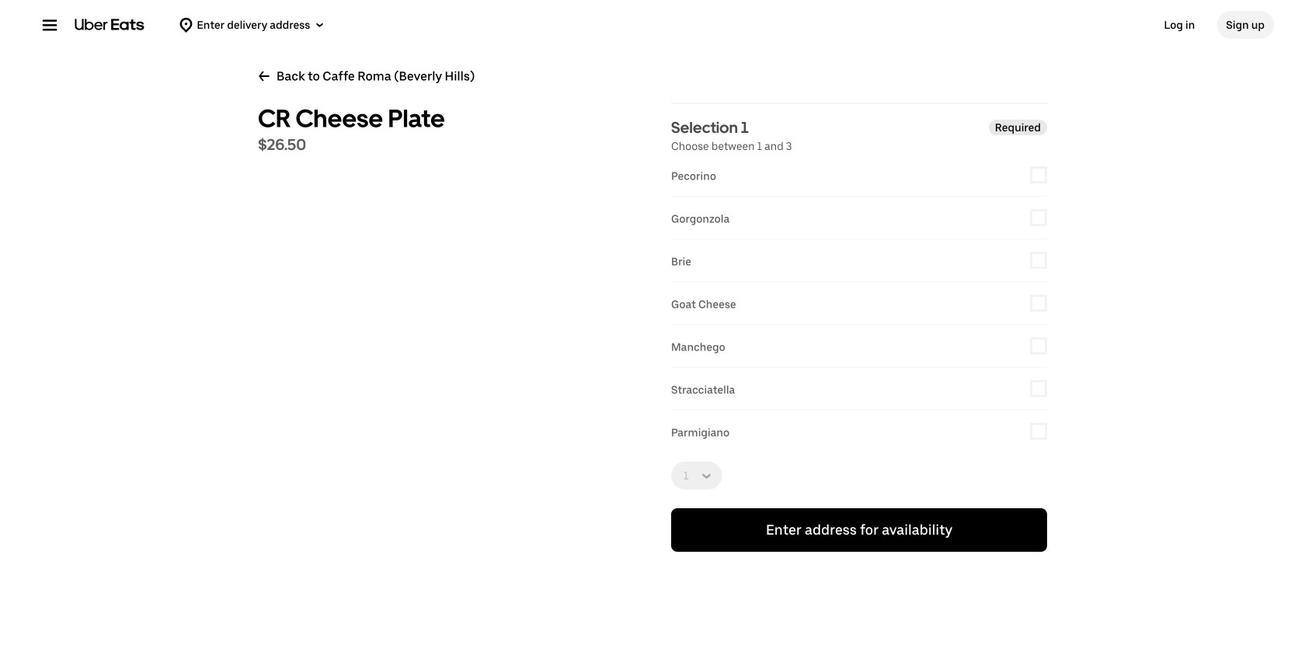 Task type: locate. For each thing, give the bounding box(es) containing it.
main navigation menu image
[[42, 17, 58, 33]]

uber eats home image
[[75, 19, 144, 31]]



Task type: vqa. For each thing, say whether or not it's contained in the screenshot.
4th pizza from the right
no



Task type: describe. For each thing, give the bounding box(es) containing it.
go back image
[[258, 70, 270, 82]]



